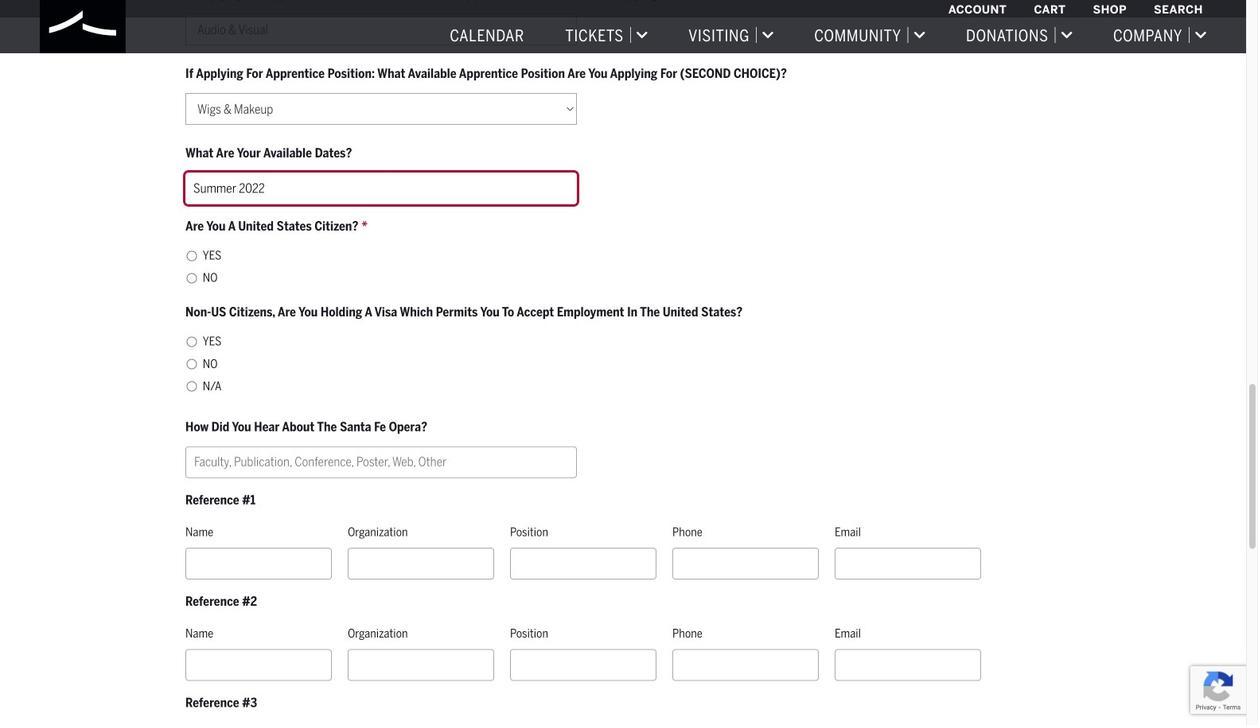 Task type: describe. For each thing, give the bounding box(es) containing it.
the santa fe opera image
[[40, 0, 126, 53]]

Faculty, Publication, Conference, Poster, Web, Other text field
[[185, 447, 577, 479]]

position, row 1 text field for organization, row 1 text box
[[510, 548, 657, 580]]

Name, Row 1 text field
[[185, 650, 332, 681]]

phone, row 1 text field for email, row 1 text field
[[672, 548, 819, 580]]



Task type: locate. For each thing, give the bounding box(es) containing it.
Email, Row 1 text field
[[835, 650, 981, 681]]

1 vertical spatial phone, row 1 text field
[[672, 650, 819, 681]]

Organization, Row 1 text field
[[348, 548, 494, 580]]

1 vertical spatial position, row 1 text field
[[510, 650, 657, 681]]

Organization, Row 1 text field
[[348, 650, 494, 681]]

Phone, Row 1 text field
[[672, 548, 819, 580], [672, 650, 819, 681]]

0 vertical spatial phone, row 1 text field
[[672, 548, 819, 580]]

None radio
[[187, 251, 197, 261], [187, 337, 197, 347], [187, 359, 197, 370], [187, 251, 197, 261], [187, 337, 197, 347], [187, 359, 197, 370]]

1 position, row 1 text field from the top
[[510, 548, 657, 580]]

2 phone, row 1 text field from the top
[[672, 650, 819, 681]]

Position, Row 1 text field
[[510, 548, 657, 580], [510, 650, 657, 681]]

None text field
[[185, 173, 577, 205]]

None radio
[[187, 273, 197, 284], [187, 382, 197, 392], [187, 273, 197, 284], [187, 382, 197, 392]]

position, row 1 text field for organization, row 1 text field
[[510, 650, 657, 681]]

phone, row 1 text field for email, row 1 text box at the right bottom of the page
[[672, 650, 819, 681]]

Name, Row 1 text field
[[185, 548, 332, 580]]

0 vertical spatial position, row 1 text field
[[510, 548, 657, 580]]

1 phone, row 1 text field from the top
[[672, 548, 819, 580]]

main navigation
[[0, 0, 1246, 53]]

2 position, row 1 text field from the top
[[510, 650, 657, 681]]

Email, Row 1 text field
[[835, 548, 981, 580]]



